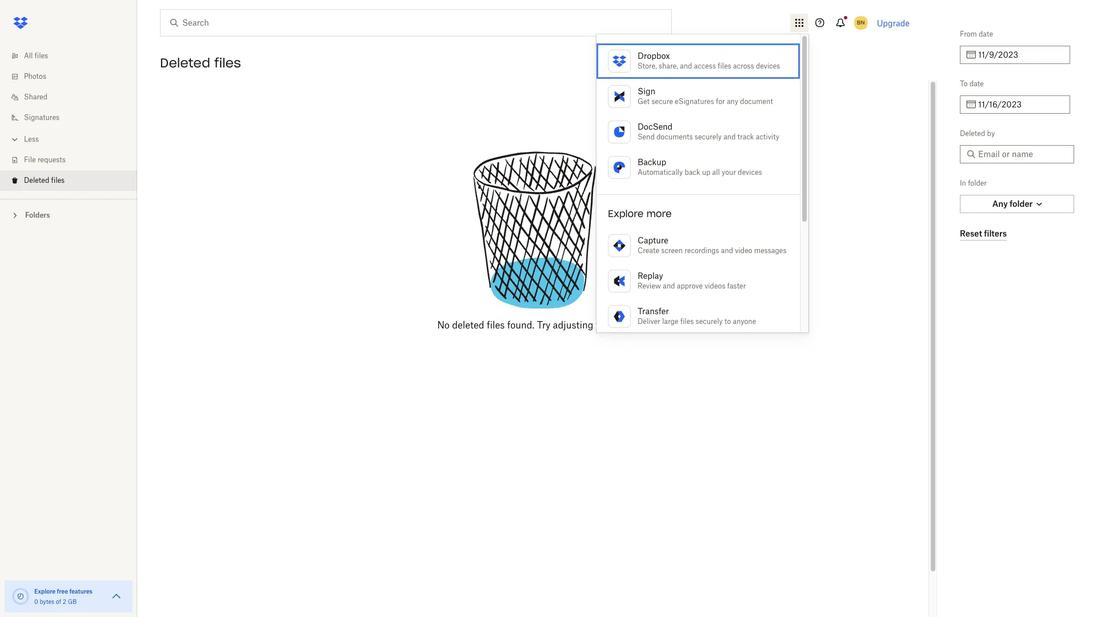 Task type: vqa. For each thing, say whether or not it's contained in the screenshot.
CENTER
no



Task type: describe. For each thing, give the bounding box(es) containing it.
messages
[[755, 246, 787, 255]]

across
[[734, 62, 755, 70]]

files inside dropbox store, share, and access files across devices
[[718, 62, 732, 70]]

of
[[56, 599, 61, 606]]

shared link
[[9, 87, 137, 108]]

1 vertical spatial your
[[596, 320, 615, 331]]

store,
[[638, 62, 658, 70]]

create
[[638, 246, 660, 255]]

by
[[988, 129, 996, 138]]

dropbox image
[[9, 11, 32, 34]]

requests
[[38, 156, 66, 164]]

all
[[713, 168, 720, 177]]

no deleted files found. try adjusting your filters
[[438, 320, 643, 331]]

activity
[[756, 133, 780, 141]]

try
[[537, 320, 551, 331]]

photos
[[24, 72, 46, 81]]

to date
[[961, 79, 985, 88]]

in
[[961, 179, 967, 188]]

features
[[69, 588, 93, 595]]

track
[[738, 133, 755, 141]]

replay review and approve videos faster
[[638, 271, 746, 291]]

and inside the docsend send documents securely and track activity
[[724, 133, 736, 141]]

from date
[[961, 30, 994, 38]]

upgrade link
[[878, 18, 910, 28]]

documents
[[657, 133, 693, 141]]

securely inside the docsend send documents securely and track activity
[[695, 133, 722, 141]]

file requests link
[[9, 150, 137, 170]]

any
[[727, 97, 739, 106]]

docsend
[[638, 122, 673, 132]]

date for from date
[[980, 30, 994, 38]]

docsend send documents securely and track activity
[[638, 122, 780, 141]]

in folder
[[961, 179, 988, 188]]

folder
[[969, 179, 988, 188]]

devices inside dropbox store, share, and access files across devices
[[757, 62, 781, 70]]

explore free features 0 bytes of 2 gb
[[34, 588, 93, 606]]

anyone
[[733, 317, 757, 326]]

bytes
[[40, 599, 54, 606]]

deliver
[[638, 317, 661, 326]]

your inside backup automatically back up all your devices
[[722, 168, 737, 177]]

deleted files list item
[[0, 170, 137, 191]]

2
[[63, 599, 66, 606]]

sign
[[638, 86, 656, 96]]

1 vertical spatial deleted
[[961, 129, 986, 138]]

esignatures
[[675, 97, 715, 106]]

0 vertical spatial deleted
[[160, 55, 210, 71]]

shared
[[24, 93, 47, 101]]

file
[[24, 156, 36, 164]]

back
[[685, 168, 701, 177]]

folders button
[[0, 206, 137, 224]]

list containing all files
[[0, 39, 137, 199]]

devices inside backup automatically back up all your devices
[[738, 168, 763, 177]]

photos link
[[9, 66, 137, 87]]

found.
[[508, 320, 535, 331]]



Task type: locate. For each thing, give the bounding box(es) containing it.
1 horizontal spatial deleted files
[[160, 55, 241, 71]]

all
[[24, 51, 33, 60]]

1 horizontal spatial explore
[[608, 208, 644, 220]]

1 horizontal spatial deleted
[[160, 55, 210, 71]]

securely left to
[[696, 317, 723, 326]]

transfer deliver large files securely to anyone
[[638, 307, 757, 326]]

explore
[[608, 208, 644, 220], [34, 588, 56, 595]]

1 vertical spatial securely
[[696, 317, 723, 326]]

devices right across
[[757, 62, 781, 70]]

access
[[695, 62, 717, 70]]

explore for explore more
[[608, 208, 644, 220]]

and inside 'capture create screen recordings and video messages'
[[722, 246, 734, 255]]

and right review
[[663, 282, 676, 291]]

1 vertical spatial explore
[[34, 588, 56, 595]]

send
[[638, 133, 655, 141]]

date right to
[[970, 79, 985, 88]]

0 vertical spatial deleted files
[[160, 55, 241, 71]]

0 horizontal spatial deleted files
[[24, 176, 65, 185]]

devices
[[757, 62, 781, 70], [738, 168, 763, 177]]

files
[[35, 51, 48, 60], [214, 55, 241, 71], [718, 62, 732, 70], [51, 176, 65, 185], [681, 317, 694, 326], [487, 320, 505, 331]]

explore more
[[608, 208, 672, 220]]

0 vertical spatial date
[[980, 30, 994, 38]]

filters
[[618, 320, 643, 331]]

date right from
[[980, 30, 994, 38]]

gb
[[68, 599, 77, 606]]

capture create screen recordings and video messages
[[638, 236, 787, 255]]

secure
[[652, 97, 674, 106]]

files inside transfer deliver large files securely to anyone
[[681, 317, 694, 326]]

transfer
[[638, 307, 669, 316]]

free
[[57, 588, 68, 595]]

less image
[[9, 134, 21, 145]]

and left "track"
[[724, 133, 736, 141]]

automatically
[[638, 168, 683, 177]]

0 horizontal spatial deleted
[[24, 176, 49, 185]]

deleted files link
[[9, 170, 137, 191]]

deleted
[[452, 320, 485, 331]]

signatures
[[24, 113, 60, 122]]

less
[[24, 135, 39, 144]]

quota usage element
[[11, 588, 30, 606]]

and right share,
[[681, 62, 693, 70]]

From date text field
[[979, 49, 1064, 61]]

all files link
[[9, 46, 137, 66]]

signatures link
[[9, 108, 137, 128]]

folders
[[25, 211, 50, 220]]

deleted inside deleted files link
[[24, 176, 49, 185]]

all files
[[24, 51, 48, 60]]

explore up the bytes
[[34, 588, 56, 595]]

and inside replay review and approve videos faster
[[663, 282, 676, 291]]

and inside dropbox store, share, and access files across devices
[[681, 62, 693, 70]]

your
[[722, 168, 737, 177], [596, 320, 615, 331]]

securely up backup automatically back up all your devices
[[695, 133, 722, 141]]

upgrade
[[878, 18, 910, 28]]

deleted files
[[160, 55, 241, 71], [24, 176, 65, 185]]

1 vertical spatial deleted files
[[24, 176, 65, 185]]

faster
[[728, 282, 746, 291]]

file requests
[[24, 156, 66, 164]]

approve
[[677, 282, 703, 291]]

2 vertical spatial deleted
[[24, 176, 49, 185]]

deleted
[[160, 55, 210, 71], [961, 129, 986, 138], [24, 176, 49, 185]]

replay
[[638, 271, 664, 281]]

list
[[0, 39, 137, 199]]

your right all
[[722, 168, 737, 177]]

videos
[[705, 282, 726, 291]]

securely inside transfer deliver large files securely to anyone
[[696, 317, 723, 326]]

explore left more
[[608, 208, 644, 220]]

0 vertical spatial your
[[722, 168, 737, 177]]

0
[[34, 599, 38, 606]]

no
[[438, 320, 450, 331]]

date
[[980, 30, 994, 38], [970, 79, 985, 88]]

0 vertical spatial devices
[[757, 62, 781, 70]]

dropbox store, share, and access files across devices
[[638, 51, 781, 70]]

1 vertical spatial devices
[[738, 168, 763, 177]]

capture
[[638, 236, 669, 245]]

explore inside explore free features 0 bytes of 2 gb
[[34, 588, 56, 595]]

devices right all
[[738, 168, 763, 177]]

large
[[663, 317, 679, 326]]

date for to date
[[970, 79, 985, 88]]

explore for explore free features 0 bytes of 2 gb
[[34, 588, 56, 595]]

get
[[638, 97, 650, 106]]

for
[[717, 97, 726, 106]]

your left the filters
[[596, 320, 615, 331]]

0 vertical spatial explore
[[608, 208, 644, 220]]

and left video
[[722, 246, 734, 255]]

deleted by
[[961, 129, 996, 138]]

adjusting
[[553, 320, 594, 331]]

files inside list item
[[51, 176, 65, 185]]

securely
[[695, 133, 722, 141], [696, 317, 723, 326]]

recordings
[[685, 246, 720, 255]]

sign get secure esignatures for any document
[[638, 86, 774, 106]]

screen
[[662, 246, 683, 255]]

up
[[703, 168, 711, 177]]

and
[[681, 62, 693, 70], [724, 133, 736, 141], [722, 246, 734, 255], [663, 282, 676, 291]]

video
[[736, 246, 753, 255]]

document
[[741, 97, 774, 106]]

share,
[[659, 62, 679, 70]]

more
[[647, 208, 672, 220]]

0 horizontal spatial your
[[596, 320, 615, 331]]

0 vertical spatial securely
[[695, 133, 722, 141]]

from
[[961, 30, 978, 38]]

backup automatically back up all your devices
[[638, 157, 763, 177]]

to
[[961, 79, 969, 88]]

dropbox
[[638, 51, 670, 61]]

2 horizontal spatial deleted
[[961, 129, 986, 138]]

to
[[725, 317, 732, 326]]

0 horizontal spatial explore
[[34, 588, 56, 595]]

1 vertical spatial date
[[970, 79, 985, 88]]

backup
[[638, 157, 667, 167]]

1 horizontal spatial your
[[722, 168, 737, 177]]

review
[[638, 282, 662, 291]]

deleted files inside list item
[[24, 176, 65, 185]]

To date text field
[[979, 98, 1064, 111]]



